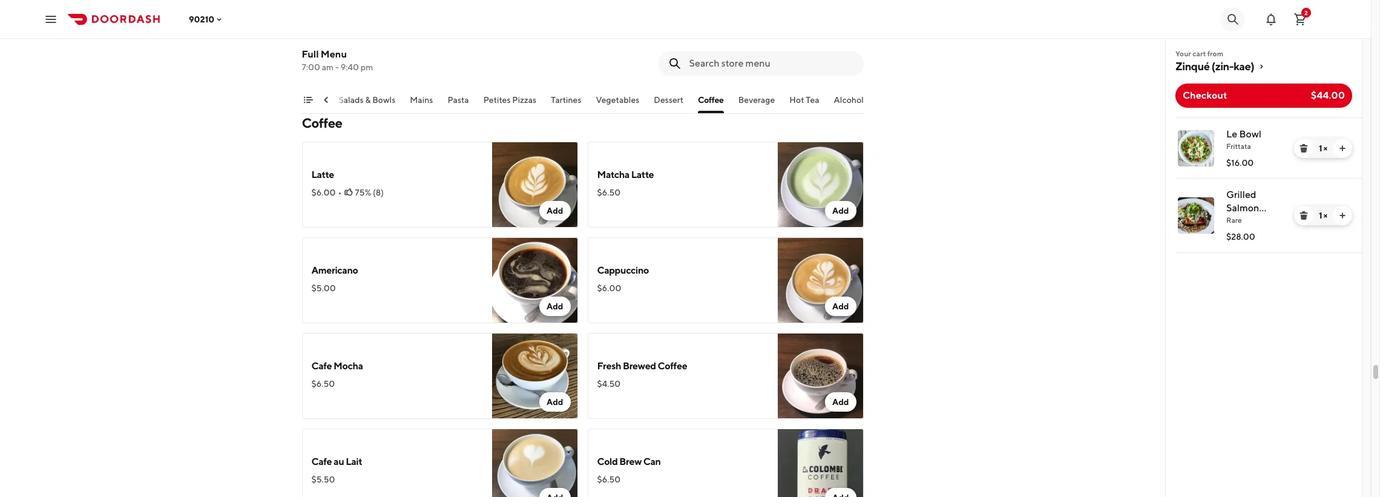 Task type: vqa. For each thing, say whether or not it's contained in the screenshot.
top ×
yes



Task type: locate. For each thing, give the bounding box(es) containing it.
1 × from the top
[[1324, 143, 1328, 153]]

$6.50 down cafe mocha
[[312, 379, 335, 389]]

salads
[[339, 95, 364, 105]]

0 vertical spatial $6.50
[[597, 188, 621, 197]]

2 add one to cart image from the top
[[1338, 211, 1348, 220]]

1 × right remove item from cart image
[[1319, 143, 1328, 153]]

2 vertical spatial $6.50
[[597, 475, 621, 484]]

1 horizontal spatial latte
[[631, 169, 654, 180]]

matcha
[[597, 169, 630, 180]]

show menu categories image
[[303, 95, 313, 105]]

fresh brewed coffee
[[597, 360, 687, 372]]

add one to cart image for le bowl
[[1338, 143, 1348, 153]]

1 right remove item from cart image
[[1319, 143, 1322, 153]]

coffee right brewed
[[658, 360, 687, 372]]

am
[[322, 62, 334, 72]]

1 vertical spatial $6.00
[[597, 283, 621, 293]]

coffee
[[698, 95, 724, 105], [302, 115, 342, 131], [658, 360, 687, 372]]

0 vertical spatial coffee
[[698, 95, 724, 105]]

90210 button
[[189, 14, 224, 24]]

latte
[[312, 169, 334, 180], [631, 169, 654, 180]]

× right remove item from cart icon
[[1324, 211, 1328, 220]]

mains button
[[410, 94, 433, 113]]

$6.50
[[597, 188, 621, 197], [312, 379, 335, 389], [597, 475, 621, 484]]

pasta button
[[448, 94, 469, 113]]

your cart from
[[1176, 49, 1224, 58]]

2 1 × from the top
[[1319, 211, 1328, 220]]

1
[[1319, 143, 1322, 153], [1319, 211, 1322, 220]]

2 latte from the left
[[631, 169, 654, 180]]

2 horizontal spatial coffee
[[698, 95, 724, 105]]

zinqué (zin-kae)
[[1176, 60, 1255, 73]]

0 vertical spatial 1
[[1319, 143, 1322, 153]]

alcohol
[[834, 95, 864, 105]]

list
[[1166, 117, 1362, 253]]

petites
[[484, 95, 511, 105]]

2 cafe from the top
[[312, 456, 332, 467]]

1 × right remove item from cart icon
[[1319, 211, 1328, 220]]

add for matcha latte
[[832, 206, 849, 216]]

1 vertical spatial 1
[[1319, 211, 1322, 220]]

le bowl image
[[1178, 130, 1215, 166]]

× for le bowl
[[1324, 143, 1328, 153]]

0 horizontal spatial $6.00
[[312, 188, 336, 197]]

tartines
[[551, 95, 582, 105]]

$6.00 down cappuccino
[[597, 283, 621, 293]]

pizzas
[[512, 95, 536, 105]]

2 × from the top
[[1324, 211, 1328, 220]]

(gf)
[[1252, 216, 1272, 227]]

1 latte from the left
[[312, 169, 334, 180]]

1 vertical spatial cafe
[[312, 456, 332, 467]]

× for grilled salmon plate (gf)
[[1324, 211, 1328, 220]]

$6.00 •
[[312, 188, 342, 197]]

2 1 from the top
[[1319, 211, 1322, 220]]

1 add one to cart image from the top
[[1338, 143, 1348, 153]]

(zin-
[[1212, 60, 1234, 73]]

le bowl frittata
[[1227, 128, 1262, 151]]

1 horizontal spatial $6.00
[[597, 283, 621, 293]]

$6.00 for $6.00
[[597, 283, 621, 293]]

1 vertical spatial 1 ×
[[1319, 211, 1328, 220]]

(8)
[[373, 188, 384, 197]]

from
[[1208, 49, 1224, 58]]

cafe mocha
[[312, 360, 363, 372]]

grilled salmon plate (gf)
[[1227, 189, 1272, 227]]

americano image
[[492, 237, 578, 323]]

full menu 7:00 am - 9:40 pm
[[302, 48, 373, 72]]

your
[[1176, 49, 1191, 58]]

coffee down scroll menu navigation left icon
[[302, 115, 342, 131]]

zinqué (zin-kae) link
[[1176, 59, 1353, 74]]

9:40
[[341, 62, 359, 72]]

0 vertical spatial $6.00
[[312, 188, 336, 197]]

1 × for le bowl
[[1319, 143, 1328, 153]]

latte right matcha
[[631, 169, 654, 180]]

$4.50
[[597, 379, 621, 389]]

checkout
[[1183, 90, 1228, 101]]

add button for cafe mocha
[[539, 392, 571, 412]]

2 items, open order cart image
[[1293, 12, 1308, 26]]

$16.00
[[1227, 158, 1254, 168]]

2
[[1305, 9, 1308, 16]]

remove item from cart image
[[1299, 143, 1309, 153]]

1 1 × from the top
[[1319, 143, 1328, 153]]

$12.00
[[312, 40, 339, 50]]

add button for cappuccino
[[825, 297, 856, 316]]

add button
[[539, 201, 571, 220], [825, 201, 856, 220], [539, 297, 571, 316], [825, 297, 856, 316], [539, 392, 571, 412], [825, 392, 856, 412]]

latte image
[[492, 142, 578, 228]]

$6.00 left •
[[312, 188, 336, 197]]

0 vertical spatial add one to cart image
[[1338, 143, 1348, 153]]

petites pizzas button
[[484, 94, 536, 113]]

× right remove item from cart image
[[1324, 143, 1328, 153]]

pasta
[[448, 95, 469, 105]]

dessert button
[[654, 94, 684, 113]]

$6.50 down matcha
[[597, 188, 621, 197]]

apple tarte tatin image
[[492, 0, 578, 80]]

1 1 from the top
[[1319, 143, 1322, 153]]

$6.50 for matcha
[[597, 188, 621, 197]]

7:00
[[302, 62, 320, 72]]

1 vertical spatial add one to cart image
[[1338, 211, 1348, 220]]

cafe
[[312, 360, 332, 372], [312, 456, 332, 467]]

0 horizontal spatial latte
[[312, 169, 334, 180]]

-
[[335, 62, 339, 72]]

cafe au lait
[[312, 456, 362, 467]]

notification bell image
[[1264, 12, 1279, 26]]

$6.50 down cold
[[597, 475, 621, 484]]

matcha latte
[[597, 169, 654, 180]]

×
[[1324, 143, 1328, 153], [1324, 211, 1328, 220]]

$5.00
[[312, 283, 336, 293]]

lait
[[346, 456, 362, 467]]

mocha
[[334, 360, 363, 372]]

add one to cart image
[[1338, 143, 1348, 153], [1338, 211, 1348, 220]]

cold brew can
[[597, 456, 661, 467]]

salmon
[[1227, 202, 1260, 214]]

0 horizontal spatial coffee
[[302, 115, 342, 131]]

scroll menu navigation left image
[[321, 95, 331, 105]]

add
[[547, 206, 563, 216], [832, 206, 849, 216], [547, 302, 563, 311], [832, 302, 849, 311], [547, 397, 563, 407], [832, 397, 849, 407]]

cafe left 'au'
[[312, 456, 332, 467]]

1 vertical spatial $6.50
[[312, 379, 335, 389]]

$6.00
[[312, 188, 336, 197], [597, 283, 621, 293]]

list containing le bowl
[[1166, 117, 1362, 253]]

coffee right dessert
[[698, 95, 724, 105]]

rare
[[1227, 216, 1242, 225]]

0 vertical spatial ×
[[1324, 143, 1328, 153]]

le
[[1227, 128, 1238, 140]]

hot
[[790, 95, 804, 105]]

0 vertical spatial 1 ×
[[1319, 143, 1328, 153]]

1 ×
[[1319, 143, 1328, 153], [1319, 211, 1328, 220]]

latte up "$6.00 •"
[[312, 169, 334, 180]]

1 vertical spatial ×
[[1324, 211, 1328, 220]]

add one to cart image right remove item from cart icon
[[1338, 211, 1348, 220]]

2 vertical spatial coffee
[[658, 360, 687, 372]]

grilled
[[1227, 189, 1257, 200]]

brewed
[[623, 360, 656, 372]]

1 right remove item from cart icon
[[1319, 211, 1322, 220]]

matcha latte image
[[778, 142, 864, 228]]

0 vertical spatial cafe
[[312, 360, 332, 372]]

bowl
[[1240, 128, 1262, 140]]

pm
[[361, 62, 373, 72]]

beverage
[[738, 95, 775, 105]]

add for latte
[[547, 206, 563, 216]]

1 cafe from the top
[[312, 360, 332, 372]]

dessert
[[654, 95, 684, 105]]

add one to cart image right remove item from cart image
[[1338, 143, 1348, 153]]

cold
[[597, 456, 618, 467]]

cappuccino
[[597, 265, 649, 276]]

add button for matcha latte
[[825, 201, 856, 220]]

mains
[[410, 95, 433, 105]]

tea
[[806, 95, 820, 105]]

americano
[[312, 265, 358, 276]]

cafe left mocha
[[312, 360, 332, 372]]



Task type: describe. For each thing, give the bounding box(es) containing it.
$28.00
[[1227, 232, 1255, 242]]

menu
[[321, 48, 347, 60]]

$6.50 for cafe
[[312, 379, 335, 389]]

$5.50
[[312, 475, 335, 484]]

petites pizzas
[[484, 95, 536, 105]]

remove item from cart image
[[1299, 211, 1309, 220]]

1 for grilled salmon plate (gf)
[[1319, 211, 1322, 220]]

hot tea button
[[790, 94, 820, 113]]

vegetables button
[[596, 94, 640, 113]]

open menu image
[[44, 12, 58, 26]]

cafe for cafe au lait
[[312, 456, 332, 467]]

cafe mocha image
[[492, 333, 578, 419]]

add button for fresh brewed coffee
[[825, 392, 856, 412]]

$6.50 for cold
[[597, 475, 621, 484]]

grilled salmon plate (gf) image
[[1178, 197, 1215, 234]]

2 button
[[1288, 7, 1313, 31]]

cafe for cafe mocha
[[312, 360, 332, 372]]

fresh
[[597, 360, 621, 372]]

•
[[338, 188, 342, 197]]

add for cappuccino
[[832, 302, 849, 311]]

gluten free blueberry banana bread image
[[778, 0, 864, 80]]

cart
[[1193, 49, 1206, 58]]

cappuccino image
[[778, 237, 864, 323]]

add for fresh brewed coffee
[[832, 397, 849, 407]]

Item Search search field
[[689, 57, 854, 70]]

$6.00 for $6.00 •
[[312, 188, 336, 197]]

$44.00
[[1311, 90, 1345, 101]]

bowls
[[372, 95, 396, 105]]

75% (8)
[[355, 188, 384, 197]]

cold brew can image
[[778, 429, 864, 497]]

add button for americano
[[539, 297, 571, 316]]

tartines button
[[551, 94, 582, 113]]

1 for le bowl
[[1319, 143, 1322, 153]]

beverage button
[[738, 94, 775, 113]]

vegetables
[[596, 95, 640, 105]]

1 horizontal spatial coffee
[[658, 360, 687, 372]]

add for cafe mocha
[[547, 397, 563, 407]]

can
[[643, 456, 661, 467]]

plate
[[1227, 216, 1250, 227]]

&
[[365, 95, 371, 105]]

alcohol button
[[834, 94, 864, 113]]

zinqué
[[1176, 60, 1210, 73]]

brew
[[620, 456, 642, 467]]

90210
[[189, 14, 214, 24]]

add for americano
[[547, 302, 563, 311]]

fresh brewed coffee image
[[778, 333, 864, 419]]

cafe au lait image
[[492, 429, 578, 497]]

frittata
[[1227, 142, 1251, 151]]

add button for latte
[[539, 201, 571, 220]]

full
[[302, 48, 319, 60]]

salads & bowls
[[339, 95, 396, 105]]

1 vertical spatial coffee
[[302, 115, 342, 131]]

hot tea
[[790, 95, 820, 105]]

75%
[[355, 188, 371, 197]]

salads & bowls button
[[339, 94, 396, 113]]

add one to cart image for grilled salmon plate (gf)
[[1338, 211, 1348, 220]]

au
[[334, 456, 344, 467]]

1 × for grilled salmon plate (gf)
[[1319, 211, 1328, 220]]

kae)
[[1234, 60, 1255, 73]]



